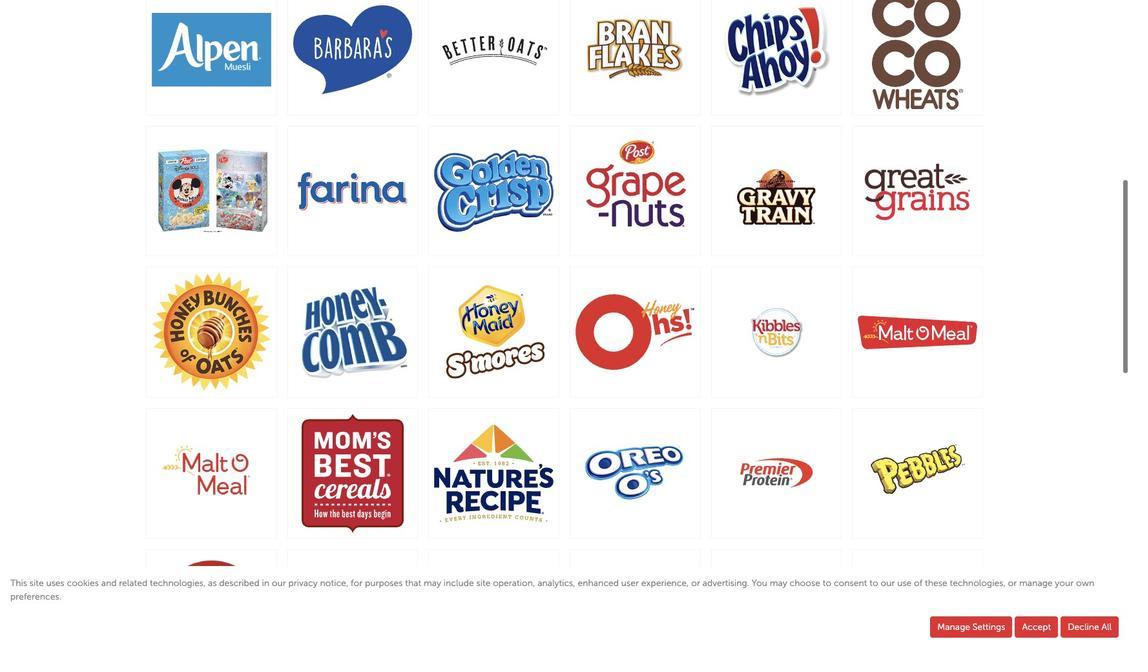 Task type: locate. For each thing, give the bounding box(es) containing it.
technologies, left as
[[150, 578, 206, 589]]

oreo o's logo image
[[576, 414, 695, 534]]

use
[[898, 578, 912, 589]]

as
[[208, 578, 217, 589]]

1 horizontal spatial or
[[1009, 578, 1017, 589]]

accept button
[[1016, 617, 1059, 639]]

manage settings button
[[931, 617, 1013, 639]]

user
[[622, 578, 639, 589]]

1 horizontal spatial may
[[770, 578, 788, 589]]

to right choose
[[823, 578, 832, 589]]

site up preferences.
[[30, 578, 44, 589]]

0 horizontal spatial or
[[692, 578, 701, 589]]

or
[[692, 578, 701, 589], [1009, 578, 1017, 589]]

chips ahoy! logo image
[[717, 0, 836, 110]]

disney100 image
[[152, 132, 271, 251]]

technologies,
[[150, 578, 206, 589], [950, 578, 1006, 589]]

decline
[[1068, 622, 1100, 633]]

purposes
[[365, 578, 403, 589]]

, for purposes that may include site operation, analytics, enhanced user experience, or advertising. you may choose to consent to our use of these technologies, or manage your own preferences.
[[10, 578, 1095, 603]]

our
[[881, 578, 895, 589]]

2 site from the left
[[477, 578, 491, 589]]

uses
[[46, 578, 64, 589]]

kibbles 'n bits® image
[[717, 273, 836, 392]]

to
[[823, 578, 832, 589], [870, 578, 879, 589]]

peter pan logo image
[[152, 556, 271, 649]]

2 technologies, from the left
[[950, 578, 1006, 589]]

you
[[752, 578, 768, 589]]

raisin bran logo image
[[717, 556, 836, 649]]

1 horizontal spatial to
[[870, 578, 879, 589]]

include
[[444, 578, 474, 589]]

operation,
[[493, 578, 535, 589]]

to left our
[[870, 578, 879, 589]]

that
[[405, 578, 421, 589]]

site right include on the left of the page
[[477, 578, 491, 589]]

or left advertising.
[[692, 578, 701, 589]]

and
[[101, 578, 117, 589]]

your
[[1056, 578, 1074, 589]]

1 site from the left
[[30, 578, 44, 589]]

may right that
[[424, 578, 441, 589]]

0 horizontal spatial may
[[424, 578, 441, 589]]

this
[[10, 578, 27, 589]]

mom's best logo image
[[293, 414, 413, 534]]

0 horizontal spatial to
[[823, 578, 832, 589]]

farina logo image
[[293, 132, 413, 251]]

technologies, right 'these'
[[950, 578, 1006, 589]]

0 horizontal spatial site
[[30, 578, 44, 589]]

honey bunches of oats logo image
[[152, 273, 271, 392]]

own
[[1077, 578, 1095, 589]]

may
[[424, 578, 441, 589], [770, 578, 788, 589]]

premier protein logo image
[[717, 414, 836, 534]]

0 horizontal spatial technologies,
[[150, 578, 206, 589]]

manage settings
[[938, 622, 1006, 633]]

barbara's logo image
[[293, 0, 413, 110]]

site
[[30, 578, 44, 589], [477, 578, 491, 589]]

1 to from the left
[[823, 578, 832, 589]]

all
[[1102, 622, 1112, 633]]

2 may from the left
[[770, 578, 788, 589]]

may right you
[[770, 578, 788, 589]]

1 horizontal spatial site
[[477, 578, 491, 589]]

great grains logo image
[[858, 132, 978, 251]]

or left "manage"
[[1009, 578, 1017, 589]]

preferences.
[[10, 592, 61, 603]]

1 or from the left
[[692, 578, 701, 589]]

1 horizontal spatial technologies,
[[950, 578, 1006, 589]]

grape-nuts logo image
[[576, 132, 695, 251]]



Task type: describe. For each thing, give the bounding box(es) containing it.
bran flakes logo image
[[576, 0, 695, 110]]

manage
[[938, 622, 971, 633]]

analytics,
[[538, 578, 576, 589]]

manage
[[1020, 578, 1053, 589]]

rachael ray® nutrish® image
[[576, 556, 695, 649]]

pounce® treats image
[[293, 556, 413, 649]]

honeycomb logo image
[[293, 273, 413, 392]]

cookies
[[67, 578, 99, 589]]

choose
[[790, 578, 821, 589]]

described
[[219, 578, 260, 589]]

these
[[925, 578, 948, 589]]

advertising.
[[703, 578, 750, 589]]

,
[[346, 578, 349, 589]]

1 may from the left
[[424, 578, 441, 589]]

honey maid s'mores logo image
[[435, 273, 554, 392]]

1 technologies, from the left
[[150, 578, 206, 589]]

in our
[[262, 578, 286, 589]]

consent
[[834, 578, 868, 589]]

privacy notice
[[289, 578, 346, 589]]

technologies, inside , for purposes that may include site operation, analytics, enhanced user experience, or advertising. you may choose to consent to our use of these technologies, or manage your own preferences.
[[950, 578, 1006, 589]]

pebbles logo image
[[858, 414, 978, 534]]

2 to from the left
[[870, 578, 879, 589]]

puffin's cereal logo image
[[435, 556, 554, 649]]

nature's recipe® image
[[435, 414, 554, 534]]

of
[[915, 578, 923, 589]]

accept
[[1023, 622, 1052, 633]]

alpen logo image
[[152, 0, 271, 110]]

gravy train® image
[[717, 132, 836, 251]]

settings
[[973, 622, 1006, 633]]

honey ohs! logo image
[[576, 273, 695, 392]]

2 or from the left
[[1009, 578, 1017, 589]]

privacy notice link
[[289, 578, 346, 589]]

related
[[119, 578, 148, 589]]

better oats logo image
[[435, 0, 554, 110]]

enhanced
[[578, 578, 619, 589]]

decline all button
[[1061, 617, 1119, 639]]

site inside , for purposes that may include site operation, analytics, enhanced user experience, or advertising. you may choose to consent to our use of these technologies, or manage your own preferences.
[[477, 578, 491, 589]]

this site uses cookies and related technologies, as described in our privacy notice
[[10, 578, 346, 589]]

experience,
[[642, 578, 689, 589]]

coco wheats logo image
[[858, 0, 978, 110]]

malt o meal hot logo image
[[152, 414, 271, 534]]

golden crisp logo image
[[435, 132, 554, 251]]

decline all
[[1068, 622, 1112, 633]]

for
[[351, 578, 363, 589]]

shredded wheat logo image
[[858, 556, 978, 649]]

malt o meal logo image
[[858, 273, 978, 392]]



Task type: vqa. For each thing, say whether or not it's contained in the screenshot.
the bottommost 'recipes'
no



